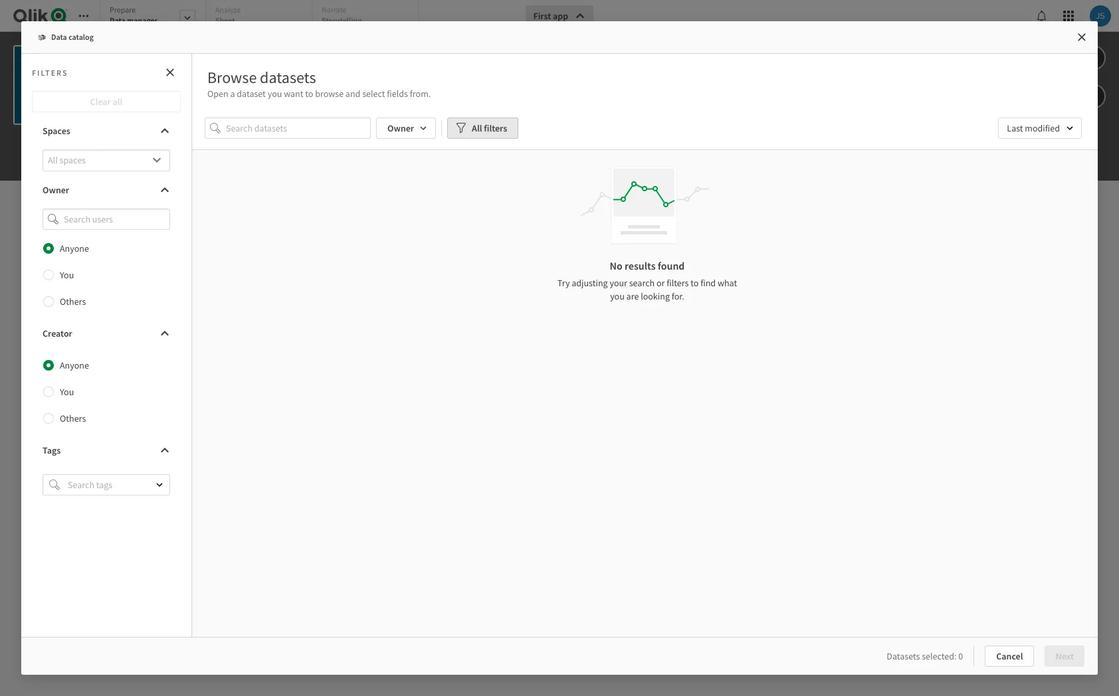 Task type: locate. For each thing, give the bounding box(es) containing it.
2 you from the top
[[60, 386, 74, 398]]

1 vertical spatial your
[[616, 308, 647, 328]]

anyone inside creator option group
[[60, 360, 89, 372]]

cancel
[[997, 651, 1024, 663]]

1 vertical spatial others
[[60, 413, 86, 425]]

datasets
[[260, 67, 316, 88]]

owner down all spaces text box
[[43, 184, 69, 196]]

adjusting
[[572, 278, 608, 290]]

0 vertical spatial app
[[553, 10, 569, 22]]

others up tags
[[60, 413, 86, 425]]

app options image
[[1087, 88, 1099, 104]]

your
[[610, 278, 628, 290], [616, 308, 647, 328]]

1 horizontal spatial you
[[610, 291, 625, 303]]

anyone down search users text field
[[60, 243, 89, 255]]

2 horizontal spatial to
[[691, 278, 699, 290]]

get
[[440, 308, 463, 328]]

1 horizontal spatial owner button
[[376, 118, 436, 139]]

last modified
[[1008, 123, 1061, 135]]

0 vertical spatial others
[[60, 296, 86, 308]]

your inside no results found try adjusting your search or filters to find what you are looking for.
[[610, 278, 628, 290]]

last
[[1008, 123, 1024, 135]]

anyone down creator
[[60, 360, 89, 372]]

search
[[629, 278, 655, 290]]

app.
[[650, 308, 679, 328]]

dataset
[[237, 88, 266, 100]]

open
[[207, 88, 229, 100]]

to left find
[[691, 278, 699, 290]]

0 horizontal spatial data
[[110, 15, 126, 25]]

2 others from the top
[[60, 413, 86, 425]]

first
[[534, 10, 551, 22], [156, 45, 173, 57], [156, 74, 173, 86]]

modified
[[1026, 123, 1061, 135]]

toolbar containing first app
[[0, 0, 1120, 181]]

0 vertical spatial owner
[[388, 123, 414, 135]]

2 anyone from the top
[[60, 360, 89, 372]]

1 anyone from the top
[[60, 243, 89, 255]]

1 vertical spatial owner button
[[32, 179, 181, 201]]

0 vertical spatial data
[[110, 15, 126, 25]]

owner button inside filters region
[[376, 118, 436, 139]]

1 vertical spatial to
[[691, 278, 699, 290]]

you up creator
[[60, 269, 74, 281]]

owner button down 'fields'
[[376, 118, 436, 139]]

others up creator
[[60, 296, 86, 308]]

cancel button
[[986, 646, 1035, 668]]

first inside button
[[534, 10, 551, 22]]

data
[[110, 15, 126, 25], [156, 60, 170, 69]]

0 vertical spatial your
[[610, 278, 628, 290]]

to right data
[[599, 308, 613, 328]]

anyone inside owner option group
[[60, 243, 89, 255]]

you
[[268, 88, 282, 100], [610, 291, 625, 303]]

filters up for.
[[667, 278, 689, 290]]

0 vertical spatial owner button
[[376, 118, 436, 139]]

all
[[472, 123, 482, 135]]

you
[[60, 269, 74, 281], [60, 386, 74, 398]]

0 vertical spatial you
[[60, 269, 74, 281]]

you down creator
[[60, 386, 74, 398]]

data inside first app data last loaded: first app
[[156, 60, 170, 69]]

first app data last loaded: first app
[[156, 45, 207, 86]]

filters
[[484, 123, 508, 135], [667, 278, 689, 290]]

1 vertical spatial you
[[610, 291, 625, 303]]

are
[[627, 291, 639, 303]]

1 horizontal spatial to
[[599, 308, 613, 328]]

1 vertical spatial app
[[175, 45, 191, 57]]

0 vertical spatial to
[[305, 88, 313, 100]]

1 others from the top
[[60, 296, 86, 308]]

anyone
[[60, 243, 89, 255], [60, 360, 89, 372]]

1 vertical spatial anyone
[[60, 360, 89, 372]]

you left are at the top of page
[[610, 291, 625, 303]]

owner down 'fields'
[[388, 123, 414, 135]]

you for creator option group
[[60, 386, 74, 398]]

0 horizontal spatial owner
[[43, 184, 69, 196]]

first for first app
[[534, 10, 551, 22]]

toolbar
[[0, 0, 1120, 181]]

you inside browse datasets open a dataset you want to browse and select fields from.
[[268, 88, 282, 100]]

prepare data manager
[[110, 5, 158, 25]]

all filters button
[[448, 118, 519, 139]]

None field
[[32, 209, 181, 230]]

1 horizontal spatial filters
[[667, 278, 689, 290]]

others inside owner option group
[[60, 296, 86, 308]]

data left last
[[156, 60, 170, 69]]

0 horizontal spatial owner button
[[32, 179, 181, 201]]

2 vertical spatial app
[[174, 74, 189, 86]]

tags button
[[32, 440, 181, 462]]

to
[[305, 88, 313, 100], [691, 278, 699, 290], [599, 308, 613, 328]]

your down are at the top of page
[[616, 308, 647, 328]]

0 vertical spatial first
[[534, 10, 551, 22]]

creator option group
[[32, 353, 181, 432]]

edit image
[[1087, 50, 1099, 66]]

app inside button
[[553, 10, 569, 22]]

owner
[[388, 123, 414, 135], [43, 184, 69, 196]]

0 vertical spatial filters
[[484, 123, 508, 135]]

filters
[[32, 67, 68, 77]]

0 vertical spatial you
[[268, 88, 282, 100]]

others inside creator option group
[[60, 413, 86, 425]]

first for first app data last loaded: first app
[[156, 45, 173, 57]]

Search tags text field
[[65, 475, 144, 496]]

find
[[701, 278, 716, 290]]

you inside creator option group
[[60, 386, 74, 398]]

1 horizontal spatial data
[[156, 60, 170, 69]]

search tags element
[[49, 480, 60, 491]]

you left the want
[[268, 88, 282, 100]]

application
[[0, 0, 1120, 697]]

app
[[553, 10, 569, 22], [175, 45, 191, 57], [174, 74, 189, 86]]

to right the want
[[305, 88, 313, 100]]

others
[[60, 296, 86, 308], [60, 413, 86, 425]]

adding
[[517, 308, 563, 328]]

owner inside filters region
[[388, 123, 414, 135]]

owner button
[[376, 118, 436, 139], [32, 179, 181, 201]]

what
[[718, 278, 737, 290]]

2 vertical spatial to
[[599, 308, 613, 328]]

no results found try adjusting your search or filters to find what you are looking for.
[[558, 260, 737, 303]]

0 horizontal spatial filters
[[484, 123, 508, 135]]

application containing browse datasets
[[0, 0, 1120, 697]]

owner button up search users text field
[[32, 179, 181, 201]]

0 horizontal spatial you
[[268, 88, 282, 100]]

data down prepare
[[110, 15, 126, 25]]

1 vertical spatial owner
[[43, 184, 69, 196]]

creator
[[43, 328, 72, 340]]

1 vertical spatial filters
[[667, 278, 689, 290]]

1 vertical spatial data
[[156, 60, 170, 69]]

filters right all at the left top
[[484, 123, 508, 135]]

1 vertical spatial you
[[60, 386, 74, 398]]

data
[[566, 308, 596, 328]]

want
[[284, 88, 304, 100]]

1 horizontal spatial owner
[[388, 123, 414, 135]]

fields
[[387, 88, 408, 100]]

1 you from the top
[[60, 269, 74, 281]]

search tags image
[[49, 480, 60, 491]]

Search users text field
[[61, 209, 154, 230]]

0 horizontal spatial to
[[305, 88, 313, 100]]

your down no
[[610, 278, 628, 290]]

1 vertical spatial first
[[156, 45, 173, 57]]

you inside owner option group
[[60, 269, 74, 281]]

you inside no results found try adjusting your search or filters to find what you are looking for.
[[610, 291, 625, 303]]

others for creator option group
[[60, 413, 86, 425]]

0 vertical spatial anyone
[[60, 243, 89, 255]]

owner for all filters "dropdown button"
[[388, 123, 414, 135]]

owner button for the tags 'dropdown button' at the bottom left of page
[[32, 179, 181, 201]]



Task type: describe. For each thing, give the bounding box(es) containing it.
select
[[362, 88, 385, 100]]

filters region
[[205, 115, 1085, 142]]

owner option group
[[32, 236, 181, 315]]

All spaces text field
[[48, 150, 149, 171]]

manager
[[127, 15, 158, 25]]

and
[[346, 88, 361, 100]]

tags
[[43, 445, 61, 457]]

try
[[558, 278, 570, 290]]

browse
[[207, 67, 257, 88]]

loaded:
[[184, 60, 207, 69]]

owner for the tags 'dropdown button' at the bottom left of page
[[43, 184, 69, 196]]

open image
[[156, 482, 164, 490]]

started
[[467, 308, 514, 328]]

no
[[610, 260, 623, 273]]

last
[[171, 60, 183, 69]]

owner button for all filters "dropdown button"
[[376, 118, 436, 139]]

app for first app
[[553, 10, 569, 22]]

others for owner option group
[[60, 296, 86, 308]]

2 vertical spatial first
[[156, 74, 173, 86]]

anyone for creator option group
[[60, 360, 89, 372]]

your for to
[[616, 308, 647, 328]]

browse datasets dialog
[[21, 21, 1098, 676]]

app for first app data last loaded: first app
[[175, 45, 191, 57]]

data inside "prepare data manager"
[[110, 15, 126, 25]]

found
[[658, 260, 685, 273]]

none field inside browse datasets dialog
[[32, 209, 181, 230]]

browse datasets open a dataset you want to browse and select fields from.
[[207, 67, 431, 100]]

get started adding data to your app.
[[440, 308, 679, 328]]

creator button
[[32, 323, 181, 345]]

filters inside "dropdown button"
[[484, 123, 508, 135]]

filters inside no results found try adjusting your search or filters to find what you are looking for.
[[667, 278, 689, 290]]

looking
[[641, 291, 670, 303]]

Search datasets text field
[[226, 118, 371, 139]]

to inside browse datasets open a dataset you want to browse and select fields from.
[[305, 88, 313, 100]]

spaces
[[43, 125, 70, 137]]

to inside no results found try adjusting your search or filters to find what you are looking for.
[[691, 278, 699, 290]]

or
[[657, 278, 665, 290]]

results
[[625, 260, 656, 273]]

first app button
[[526, 5, 594, 27]]

for.
[[672, 291, 685, 303]]

first app
[[534, 10, 569, 22]]

prepare
[[110, 5, 136, 15]]

a
[[230, 88, 235, 100]]

anyone for owner option group
[[60, 243, 89, 255]]

browse
[[315, 88, 344, 100]]

spaces button
[[32, 120, 181, 142]]

last modified button
[[999, 118, 1082, 139]]

from.
[[410, 88, 431, 100]]

your for adjusting
[[610, 278, 628, 290]]

you for owner option group
[[60, 269, 74, 281]]

all filters
[[472, 123, 508, 135]]



Task type: vqa. For each thing, say whether or not it's contained in the screenshot.
"Filters" region
yes



